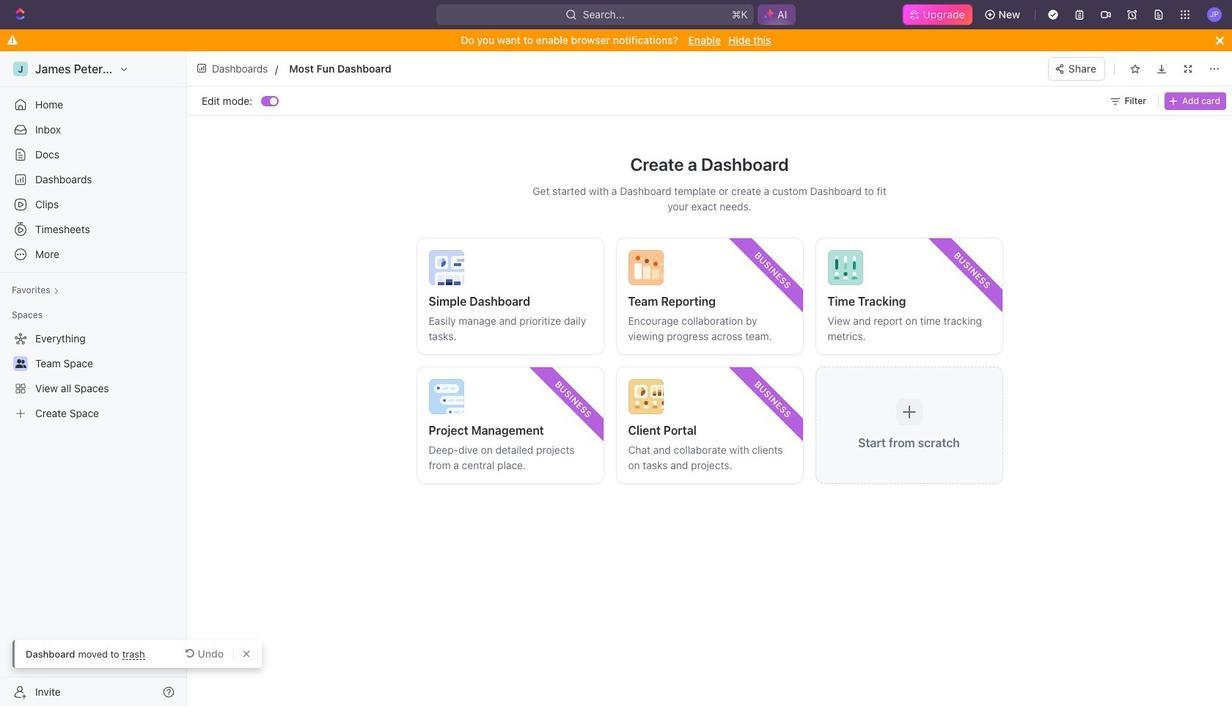 Task type: vqa. For each thing, say whether or not it's contained in the screenshot.
'Dashboards'
no



Task type: describe. For each thing, give the bounding box(es) containing it.
time tracking image
[[828, 250, 863, 285]]

team reporting image
[[628, 250, 664, 285]]

sidebar navigation
[[0, 51, 190, 706]]



Task type: locate. For each thing, give the bounding box(es) containing it.
james peterson's workspace, , element
[[13, 62, 28, 76]]

user group image
[[15, 359, 26, 368]]

client portal image
[[628, 379, 664, 414]]

tree
[[6, 327, 180, 425]]

tree inside sidebar navigation
[[6, 327, 180, 425]]

None text field
[[289, 59, 609, 78]]

simple dashboard image
[[429, 250, 464, 285]]

project management image
[[429, 379, 464, 414]]



